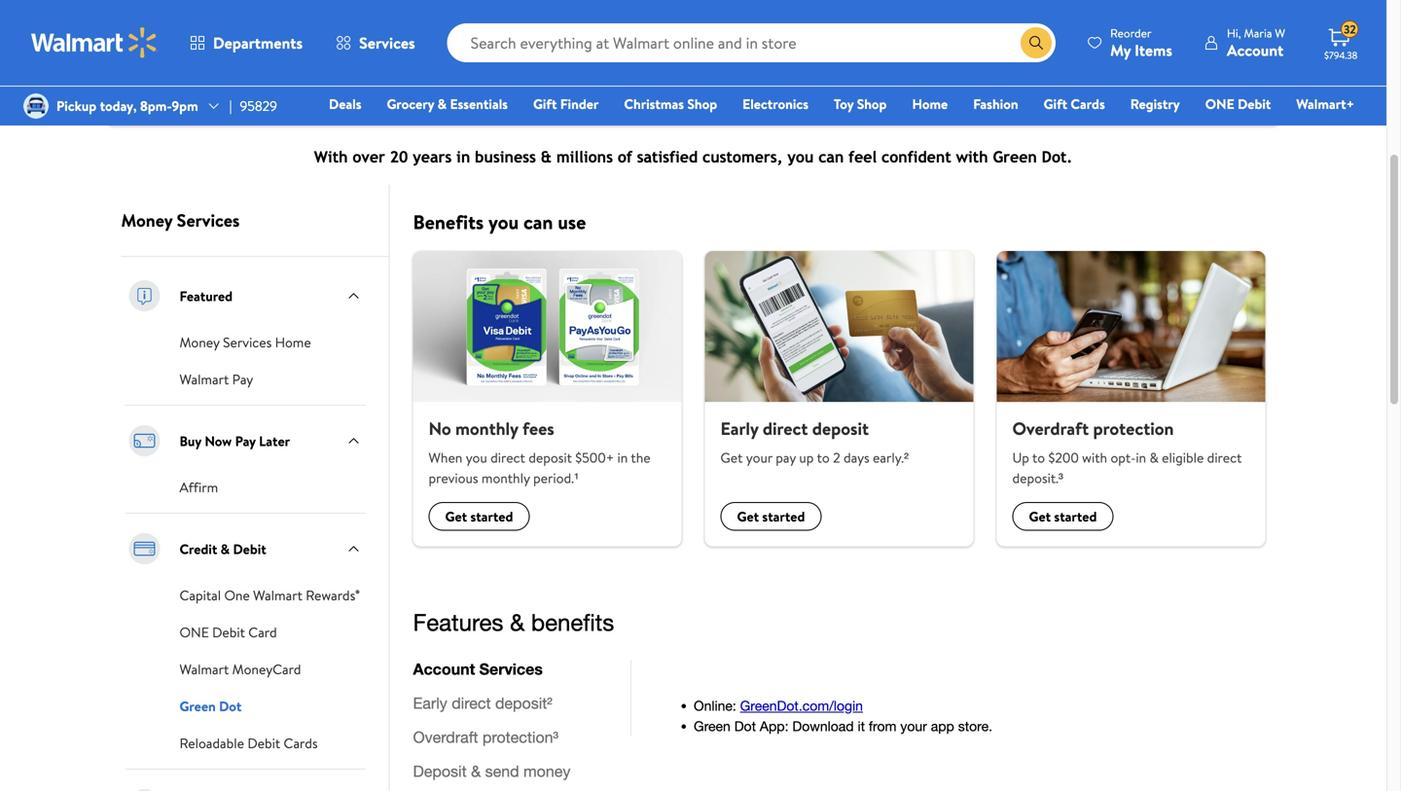 Task type: describe. For each thing, give the bounding box(es) containing it.
green dot link
[[180, 695, 242, 717]]

direct inside overdraft protection up to $200 with opt-in & eligible direct deposit.³
[[1208, 448, 1243, 467]]

& inside overdraft protection up to $200 with opt-in & eligible direct deposit.³
[[1150, 448, 1159, 467]]

dot
[[219, 697, 242, 716]]

services for money services home
[[223, 333, 272, 352]]

grocery & essentials
[[387, 94, 508, 113]]

capital
[[180, 586, 221, 605]]

hi, maria w account
[[1228, 25, 1286, 61]]

toy shop link
[[826, 93, 896, 114]]

$794.38
[[1325, 49, 1358, 62]]

fashion
[[974, 94, 1019, 113]]

0 vertical spatial monthly
[[456, 416, 519, 441]]

gift for gift finder
[[533, 94, 557, 113]]

walmart for walmart moneycard
[[180, 660, 229, 679]]

reloadable debit cards link
[[180, 732, 318, 754]]

debit for one debit
[[1239, 94, 1272, 113]]

later
[[259, 432, 290, 451]]

one
[[224, 586, 250, 605]]

can
[[524, 208, 553, 236]]

gift cards link
[[1036, 93, 1115, 114]]

in inside no monthly fees when you direct deposit $500+ in the previous monthly period.¹
[[618, 448, 628, 467]]

card
[[249, 623, 277, 642]]

walmart+
[[1297, 94, 1355, 113]]

up
[[1013, 448, 1030, 467]]

started for deposit
[[763, 507, 806, 526]]

with
[[1083, 448, 1108, 467]]

get for no monthly fees
[[445, 507, 467, 526]]

started for fees
[[471, 507, 513, 526]]

Search search field
[[447, 23, 1056, 62]]

95829
[[240, 96, 277, 115]]

capital one walmart rewards®
[[180, 586, 360, 605]]

get inside early direct deposit get your pay up to 2 days early.²
[[721, 448, 743, 467]]

moneycard
[[232, 660, 301, 679]]

affirm link
[[180, 476, 218, 498]]

walmart+ link
[[1288, 93, 1364, 114]]

w
[[1276, 25, 1286, 41]]

early.²
[[873, 448, 909, 467]]

services for money services
[[177, 208, 240, 233]]

when
[[429, 448, 463, 467]]

started for up
[[1055, 507, 1098, 526]]

deals
[[329, 94, 362, 113]]

pickup today, 8pm-9pm
[[56, 96, 198, 115]]

rewards®
[[306, 586, 360, 605]]

your
[[747, 448, 773, 467]]

period.¹
[[534, 469, 579, 488]]

early direct deposit get your pay up to 2 days early.²
[[721, 416, 909, 467]]

walmart pay link
[[180, 368, 253, 390]]

featured image
[[125, 277, 164, 316]]

one for one debit
[[1206, 94, 1235, 113]]

deals link
[[320, 93, 370, 114]]

deposit inside early direct deposit get your pay up to 2 days early.²
[[813, 416, 869, 441]]

get for early direct deposit
[[738, 507, 759, 526]]

electronics link
[[734, 93, 818, 114]]

$200
[[1049, 448, 1080, 467]]

credit & debit image
[[125, 530, 164, 569]]

overdraft protection list item
[[986, 251, 1278, 546]]

walmart for walmart pay
[[180, 370, 229, 389]]

2
[[833, 448, 841, 467]]

departments button
[[173, 19, 319, 66]]

| 95829
[[229, 96, 277, 115]]

9pm
[[172, 96, 198, 115]]

debit for one debit card
[[212, 623, 245, 642]]

gift for gift cards
[[1044, 94, 1068, 113]]

days
[[844, 448, 870, 467]]

1 vertical spatial monthly
[[482, 469, 530, 488]]

gift finder link
[[525, 93, 608, 114]]

now
[[205, 432, 232, 451]]

buy now pay later image
[[125, 422, 164, 461]]

in inside overdraft protection up to $200 with opt-in & eligible direct deposit.³
[[1137, 448, 1147, 467]]

home link
[[904, 93, 957, 114]]

money services home
[[180, 333, 311, 352]]

walmart image
[[31, 27, 158, 58]]

benefits you can use
[[413, 208, 586, 236]]

8pm-
[[140, 96, 172, 115]]

shop for christmas shop
[[688, 94, 718, 113]]

christmas
[[624, 94, 684, 113]]

direct inside no monthly fees when you direct deposit $500+ in the previous monthly period.¹
[[491, 448, 526, 467]]

0 horizontal spatial cards
[[284, 734, 318, 753]]

one debit card
[[180, 623, 277, 642]]

no monthly fees list item
[[402, 251, 694, 546]]

grocery
[[387, 94, 434, 113]]

& for essentials
[[438, 94, 447, 113]]

get started for up
[[1030, 507, 1098, 526]]

0 vertical spatial pay
[[232, 370, 253, 389]]

reloadable debit cards
[[180, 734, 318, 753]]

use
[[558, 208, 586, 236]]

green
[[180, 697, 216, 716]]

fashion link
[[965, 93, 1028, 114]]

services inside dropdown button
[[359, 32, 415, 54]]

1 vertical spatial walmart
[[253, 586, 303, 605]]



Task type: vqa. For each thing, say whether or not it's contained in the screenshot.
Money for Money Services Home
yes



Task type: locate. For each thing, give the bounding box(es) containing it.
1 vertical spatial cards
[[284, 734, 318, 753]]

shop
[[688, 94, 718, 113], [857, 94, 887, 113]]

0 horizontal spatial in
[[618, 448, 628, 467]]

services
[[359, 32, 415, 54], [177, 208, 240, 233], [223, 333, 272, 352]]

one down account
[[1206, 94, 1235, 113]]

1 horizontal spatial gift
[[1044, 94, 1068, 113]]

in
[[618, 448, 628, 467], [1137, 448, 1147, 467]]

1 horizontal spatial deposit
[[813, 416, 869, 441]]

other money services image
[[125, 786, 164, 792]]

departments
[[213, 32, 303, 54]]

1 horizontal spatial &
[[438, 94, 447, 113]]

money up featured icon
[[121, 208, 173, 233]]

0 vertical spatial you
[[489, 208, 519, 236]]

$500+
[[576, 448, 614, 467]]

walmart moneycard
[[180, 660, 301, 679]]

account
[[1228, 39, 1284, 61]]

one debit card link
[[180, 621, 277, 643]]

deposit inside no monthly fees when you direct deposit $500+ in the previous monthly period.¹
[[529, 448, 572, 467]]

direct down fees
[[491, 448, 526, 467]]

direct inside early direct deposit get your pay up to 2 days early.²
[[763, 416, 808, 441]]

1 vertical spatial money
[[180, 333, 220, 352]]

2 horizontal spatial started
[[1055, 507, 1098, 526]]

0 horizontal spatial to
[[817, 448, 830, 467]]

started inside no monthly fees list item
[[471, 507, 513, 526]]

1 vertical spatial &
[[1150, 448, 1159, 467]]

Walmart Site-Wide search field
[[447, 23, 1056, 62]]

get for overdraft protection
[[1030, 507, 1052, 526]]

in down protection
[[1137, 448, 1147, 467]]

early direct deposit list item
[[694, 251, 986, 546]]

essentials
[[450, 94, 508, 113]]

in left the
[[618, 448, 628, 467]]

get down previous
[[445, 507, 467, 526]]

benefits
[[413, 208, 484, 236]]

monthly right no
[[456, 416, 519, 441]]

started inside overdraft protection list item
[[1055, 507, 1098, 526]]

get inside overdraft protection list item
[[1030, 507, 1052, 526]]

1 vertical spatial services
[[177, 208, 240, 233]]

monthly left the period.¹
[[482, 469, 530, 488]]

1 horizontal spatial started
[[763, 507, 806, 526]]

& for debit
[[221, 540, 230, 559]]

1 horizontal spatial get started
[[738, 507, 806, 526]]

christmas shop
[[624, 94, 718, 113]]

1 vertical spatial home
[[275, 333, 311, 352]]

list
[[402, 251, 1278, 546]]

deposit up 2 at bottom
[[813, 416, 869, 441]]

get started inside early direct deposit list item
[[738, 507, 806, 526]]

pickup
[[56, 96, 97, 115]]

2 horizontal spatial direct
[[1208, 448, 1243, 467]]

0 vertical spatial one
[[1206, 94, 1235, 113]]

started
[[471, 507, 513, 526], [763, 507, 806, 526], [1055, 507, 1098, 526]]

1 vertical spatial pay
[[235, 432, 256, 451]]

services up grocery
[[359, 32, 415, 54]]

money services home link
[[180, 331, 311, 353]]

home
[[913, 94, 948, 113], [275, 333, 311, 352]]

opt-
[[1111, 448, 1137, 467]]

walmart moneycard link
[[180, 658, 301, 680]]

one debit link
[[1197, 93, 1281, 114]]

debit left card
[[212, 623, 245, 642]]

& right 'credit'
[[221, 540, 230, 559]]

gift left finder
[[533, 94, 557, 113]]

registry
[[1131, 94, 1181, 113]]

shop right toy
[[857, 94, 887, 113]]

walmart
[[180, 370, 229, 389], [253, 586, 303, 605], [180, 660, 229, 679]]

affirm
[[180, 478, 218, 497]]

cards down moneycard
[[284, 734, 318, 753]]

registry link
[[1122, 93, 1189, 114]]

pay down money services home
[[232, 370, 253, 389]]

money services
[[121, 208, 240, 233]]

1 horizontal spatial one
[[1206, 94, 1235, 113]]

1 vertical spatial one
[[180, 623, 209, 642]]

search icon image
[[1029, 35, 1045, 51]]

get started inside no monthly fees list item
[[445, 507, 513, 526]]

& inside grocery & essentials link
[[438, 94, 447, 113]]

overdraft
[[1013, 416, 1090, 441]]

fees
[[523, 416, 555, 441]]

one down capital
[[180, 623, 209, 642]]

&
[[438, 94, 447, 113], [1150, 448, 1159, 467], [221, 540, 230, 559]]

get down "your"
[[738, 507, 759, 526]]

2 shop from the left
[[857, 94, 887, 113]]

started inside early direct deposit list item
[[763, 507, 806, 526]]

finder
[[561, 94, 599, 113]]

2 horizontal spatial get started
[[1030, 507, 1098, 526]]

credit
[[180, 540, 217, 559]]

services up featured
[[177, 208, 240, 233]]

debit inside one debit link
[[1239, 94, 1272, 113]]

0 horizontal spatial money
[[121, 208, 173, 233]]

everyday banking, twenty four seven. manage your money with ease—anywhere, anytime. find a location. image
[[129, 70, 241, 102]]

0 vertical spatial cards
[[1071, 94, 1106, 113]]

started down previous
[[471, 507, 513, 526]]

gift right fashion link
[[1044, 94, 1068, 113]]

2 vertical spatial &
[[221, 540, 230, 559]]

walmart pay
[[180, 370, 253, 389]]

started down pay
[[763, 507, 806, 526]]

one debit
[[1206, 94, 1272, 113]]

direct right eligible
[[1208, 448, 1243, 467]]

0 horizontal spatial home
[[275, 333, 311, 352]]

0 horizontal spatial gift
[[533, 94, 557, 113]]

get started down previous
[[445, 507, 513, 526]]

up
[[800, 448, 814, 467]]

direct up pay
[[763, 416, 808, 441]]

to left 2 at bottom
[[817, 448, 830, 467]]

0 vertical spatial money
[[121, 208, 173, 233]]

0 horizontal spatial direct
[[491, 448, 526, 467]]

2 vertical spatial services
[[223, 333, 272, 352]]

shop for toy shop
[[857, 94, 887, 113]]

walmart up green dot link
[[180, 660, 229, 679]]

gift inside the gift cards "link"
[[1044, 94, 1068, 113]]

0 horizontal spatial deposit
[[529, 448, 572, 467]]

deposit.³
[[1013, 469, 1064, 488]]

1 horizontal spatial home
[[913, 94, 948, 113]]

1 horizontal spatial to
[[1033, 448, 1046, 467]]

0 horizontal spatial one
[[180, 623, 209, 642]]

deposit up the period.¹
[[529, 448, 572, 467]]

2 started from the left
[[763, 507, 806, 526]]

to inside early direct deposit get your pay up to 2 days early.²
[[817, 448, 830, 467]]

1 horizontal spatial in
[[1137, 448, 1147, 467]]

2 to from the left
[[1033, 448, 1046, 467]]

0 horizontal spatial &
[[221, 540, 230, 559]]

protection
[[1094, 416, 1175, 441]]

get started down "your"
[[738, 507, 806, 526]]

pay
[[776, 448, 796, 467]]

0 vertical spatial walmart
[[180, 370, 229, 389]]

money for money services
[[121, 208, 173, 233]]

cards inside "link"
[[1071, 94, 1106, 113]]

reloadable
[[180, 734, 244, 753]]

pay right now
[[235, 432, 256, 451]]

monthly
[[456, 416, 519, 441], [482, 469, 530, 488]]

1 gift from the left
[[533, 94, 557, 113]]

grocery & essentials link
[[378, 93, 517, 114]]

pay
[[232, 370, 253, 389], [235, 432, 256, 451]]

32
[[1345, 21, 1357, 38]]

get inside no monthly fees list item
[[445, 507, 467, 526]]

0 vertical spatial services
[[359, 32, 415, 54]]

overdraft protection up to $200 with opt-in & eligible direct deposit.³
[[1013, 416, 1243, 488]]

capital one walmart rewards® link
[[180, 584, 360, 606]]

walmart down money services home
[[180, 370, 229, 389]]

1 horizontal spatial shop
[[857, 94, 887, 113]]

to
[[817, 448, 830, 467], [1033, 448, 1046, 467]]

debit for reloadable debit cards
[[248, 734, 281, 753]]

deposit
[[813, 416, 869, 441], [529, 448, 572, 467]]

2 vertical spatial walmart
[[180, 660, 229, 679]]

get started for fees
[[445, 507, 513, 526]]

toy
[[834, 94, 854, 113]]

1 vertical spatial deposit
[[529, 448, 572, 467]]

1 to from the left
[[817, 448, 830, 467]]

3 get started from the left
[[1030, 507, 1098, 526]]

featured
[[180, 287, 233, 306]]

you inside no monthly fees when you direct deposit $500+ in the previous monthly period.¹
[[466, 448, 488, 467]]

you left can
[[489, 208, 519, 236]]

list containing no monthly fees
[[402, 251, 1278, 546]]

3 started from the left
[[1055, 507, 1098, 526]]

previous
[[429, 469, 479, 488]]

items
[[1135, 39, 1173, 61]]

toy shop
[[834, 94, 887, 113]]

0 vertical spatial deposit
[[813, 416, 869, 441]]

money up walmart pay link
[[180, 333, 220, 352]]

to inside overdraft protection up to $200 with opt-in & eligible direct deposit.³
[[1033, 448, 1046, 467]]

2 in from the left
[[1137, 448, 1147, 467]]

1 in from the left
[[618, 448, 628, 467]]

0 horizontal spatial you
[[466, 448, 488, 467]]

 image
[[23, 93, 49, 119]]

services up walmart pay link
[[223, 333, 272, 352]]

debit inside reloadable debit cards link
[[248, 734, 281, 753]]

eligible
[[1163, 448, 1205, 467]]

the
[[631, 448, 651, 467]]

green dot
[[180, 697, 242, 716]]

debit
[[1239, 94, 1272, 113], [233, 540, 267, 559], [212, 623, 245, 642], [248, 734, 281, 753]]

gift cards
[[1044, 94, 1106, 113]]

0 vertical spatial home
[[913, 94, 948, 113]]

direct
[[763, 416, 808, 441], [491, 448, 526, 467], [1208, 448, 1243, 467]]

get down deposit.³
[[1030, 507, 1052, 526]]

one
[[1206, 94, 1235, 113], [180, 623, 209, 642]]

debit up one at bottom left
[[233, 540, 267, 559]]

reorder my items
[[1111, 25, 1173, 61]]

1 horizontal spatial you
[[489, 208, 519, 236]]

shop right christmas
[[688, 94, 718, 113]]

debit right reloadable
[[248, 734, 281, 753]]

started down deposit.³
[[1055, 507, 1098, 526]]

walmart up card
[[253, 586, 303, 605]]

get left "your"
[[721, 448, 743, 467]]

buy now pay later
[[180, 432, 290, 451]]

1 horizontal spatial cards
[[1071, 94, 1106, 113]]

electronics
[[743, 94, 809, 113]]

0 horizontal spatial shop
[[688, 94, 718, 113]]

|
[[229, 96, 232, 115]]

you up previous
[[466, 448, 488, 467]]

gift finder
[[533, 94, 599, 113]]

1 horizontal spatial money
[[180, 333, 220, 352]]

to right up
[[1033, 448, 1046, 467]]

get started
[[445, 507, 513, 526], [738, 507, 806, 526], [1030, 507, 1098, 526]]

get started for deposit
[[738, 507, 806, 526]]

& right grocery
[[438, 94, 447, 113]]

money for money services home
[[180, 333, 220, 352]]

no monthly fees when you direct deposit $500+ in the previous monthly period.¹
[[429, 416, 651, 488]]

& left eligible
[[1150, 448, 1159, 467]]

0 horizontal spatial get started
[[445, 507, 513, 526]]

get started down deposit.³
[[1030, 507, 1098, 526]]

2 horizontal spatial &
[[1150, 448, 1159, 467]]

1 started from the left
[[471, 507, 513, 526]]

get started inside overdraft protection list item
[[1030, 507, 1098, 526]]

services button
[[319, 19, 432, 66]]

money
[[121, 208, 173, 233], [180, 333, 220, 352]]

maria
[[1245, 25, 1273, 41]]

cards
[[1071, 94, 1106, 113], [284, 734, 318, 753]]

1 horizontal spatial direct
[[763, 416, 808, 441]]

cards left registry link
[[1071, 94, 1106, 113]]

1 vertical spatial you
[[466, 448, 488, 467]]

debit inside one debit card link
[[212, 623, 245, 642]]

0 horizontal spatial started
[[471, 507, 513, 526]]

one for one debit card
[[180, 623, 209, 642]]

1 shop from the left
[[688, 94, 718, 113]]

2 gift from the left
[[1044, 94, 1068, 113]]

0 vertical spatial &
[[438, 94, 447, 113]]

2 get started from the left
[[738, 507, 806, 526]]

no
[[429, 416, 451, 441]]

1 get started from the left
[[445, 507, 513, 526]]

hi,
[[1228, 25, 1242, 41]]

my
[[1111, 39, 1132, 61]]

debit down account
[[1239, 94, 1272, 113]]

early
[[721, 416, 759, 441]]

buy
[[180, 432, 202, 451]]

gift inside the gift finder link
[[533, 94, 557, 113]]

christmas shop link
[[616, 93, 726, 114]]



